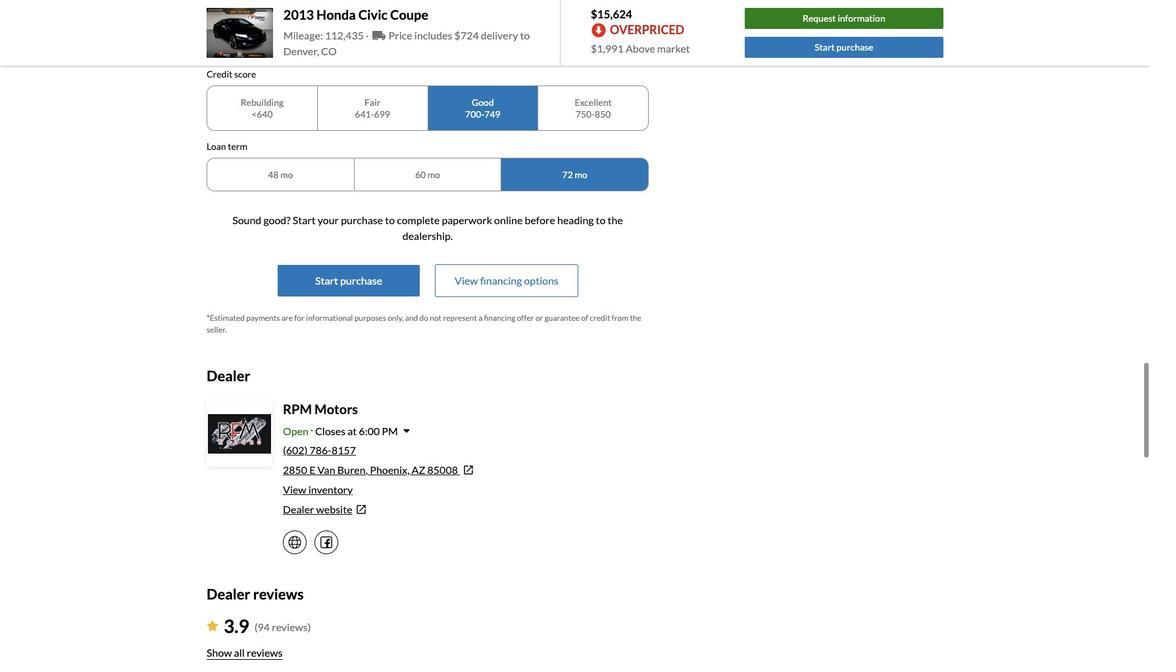 Task type: describe. For each thing, give the bounding box(es) containing it.
coupe
[[390, 7, 429, 22]]

rpm motors
[[283, 401, 358, 417]]

to inside price includes $724 delivery to denver, co
[[520, 29, 530, 41]]

credit score
[[207, 69, 256, 80]]

2013
[[284, 7, 314, 22]]

excellent
[[575, 97, 612, 108]]

1 vertical spatial start purchase button
[[278, 266, 420, 297]]

heading
[[558, 214, 594, 227]]

60
[[415, 169, 426, 180]]

mo for 72 mo
[[575, 169, 588, 180]]

view inventory link
[[283, 484, 353, 496]]

represent
[[443, 314, 477, 324]]

dealer for dealer website
[[283, 504, 314, 516]]

at
[[348, 425, 357, 438]]

0 vertical spatial reviews
[[253, 586, 304, 604]]

mileage: 112,435 ·
[[284, 29, 371, 41]]

112,435
[[325, 29, 364, 41]]

$1,991 above market
[[591, 42, 690, 55]]

2 horizontal spatial to
[[596, 214, 606, 227]]

a
[[479, 314, 483, 324]]

2013 honda civic coupe image
[[207, 8, 273, 58]]

request information
[[803, 13, 886, 24]]

(0%)
[[270, 13, 288, 24]]

purchase for the bottom start purchase button
[[340, 275, 383, 287]]

*estimated payments are for informational purposes only, and do not represent a financing offer or guarantee of credit from the seller.
[[207, 314, 642, 335]]

,
[[366, 464, 368, 477]]

term
[[228, 141, 248, 152]]

2013 honda civic coupe
[[284, 7, 429, 22]]

buren
[[337, 464, 366, 477]]

1 horizontal spatial start purchase button
[[745, 37, 944, 58]]

show all reviews
[[207, 647, 283, 660]]

for
[[294, 314, 305, 324]]

$15,624
[[591, 7, 633, 21]]

good?
[[264, 214, 291, 227]]

6:00
[[359, 425, 380, 438]]

8157
[[332, 444, 356, 457]]

guarantee
[[545, 314, 580, 324]]

good 700-749
[[465, 97, 501, 120]]

honda
[[317, 7, 356, 22]]

850
[[595, 108, 611, 120]]

financing inside button
[[480, 275, 522, 287]]

fair 641-699
[[355, 97, 390, 120]]

rebuilding <640
[[241, 97, 284, 120]]

truck moving image
[[372, 30, 385, 41]]

rpm
[[283, 401, 312, 417]]

view for view financing options
[[455, 275, 478, 287]]

show
[[207, 647, 232, 660]]

civic
[[359, 7, 388, 22]]

phoenix,
[[370, 464, 410, 477]]

loan term
[[207, 141, 248, 152]]

purchase for start purchase button to the right
[[837, 42, 874, 53]]

open
[[283, 425, 309, 438]]

the inside sound good? start your purchase to complete paperwork online before heading to the dealership.
[[608, 214, 623, 227]]

above
[[626, 42, 656, 55]]

before
[[525, 214, 556, 227]]

sound
[[233, 214, 262, 227]]

0 horizontal spatial start purchase
[[315, 275, 383, 287]]

e
[[310, 464, 316, 477]]

0 vertical spatial start purchase
[[815, 42, 874, 53]]

loan
[[207, 141, 226, 152]]

2850 e van buren , phoenix, az 85008
[[283, 464, 458, 477]]

rebuilding
[[241, 97, 284, 108]]

view financing options button
[[436, 266, 578, 297]]

motors
[[315, 401, 358, 417]]

overpriced
[[610, 23, 685, 37]]

641-
[[355, 108, 374, 120]]

750-
[[576, 108, 595, 120]]

request information button
[[745, 8, 944, 29]]

3.9
[[224, 616, 249, 638]]

options
[[524, 275, 559, 287]]

48 mo
[[268, 169, 293, 180]]

website
[[316, 504, 353, 516]]

open closes at 6:00 pm
[[283, 425, 398, 438]]

mo for 48 mo
[[281, 169, 293, 180]]

of
[[582, 314, 589, 324]]

denver,
[[284, 45, 319, 57]]

dealership.
[[403, 230, 453, 243]]

good
[[472, 97, 494, 108]]

reviews inside button
[[247, 647, 283, 660]]

excellent 750-850
[[575, 97, 612, 120]]

price
[[389, 29, 413, 41]]

the inside *estimated payments are for informational purposes only, and do not represent a financing offer or guarantee of credit from the seller.
[[630, 314, 642, 324]]



Task type: vqa. For each thing, say whether or not it's contained in the screenshot.
'112,435'
yes



Task type: locate. For each thing, give the bounding box(es) containing it.
749
[[485, 108, 501, 120]]

all
[[234, 647, 245, 660]]

payments
[[246, 314, 280, 324]]

the
[[608, 214, 623, 227], [630, 314, 642, 324]]

caret down image
[[403, 426, 410, 437]]

1 vertical spatial the
[[630, 314, 642, 324]]

(602)
[[283, 444, 308, 457]]

72
[[563, 169, 573, 180]]

start left your
[[293, 214, 316, 227]]

informational
[[306, 314, 353, 324]]

seller.
[[207, 326, 227, 335]]

do
[[420, 314, 429, 324]]

mo right 60
[[428, 169, 441, 180]]

market
[[658, 42, 690, 55]]

48
[[268, 169, 279, 180]]

to
[[520, 29, 530, 41], [385, 214, 395, 227], [596, 214, 606, 227]]

financing
[[480, 275, 522, 287], [484, 314, 516, 324]]

rpm motors link
[[283, 401, 358, 417]]

the right heading
[[608, 214, 623, 227]]

down
[[207, 13, 231, 24]]

Down payment (0%) text field
[[207, 31, 648, 58]]

purchase inside sound good? start your purchase to complete paperwork online before heading to the dealership.
[[341, 214, 383, 227]]

1 vertical spatial start purchase
[[315, 275, 383, 287]]

reviews)
[[272, 622, 311, 634]]

to left complete
[[385, 214, 395, 227]]

financing left options on the top
[[480, 275, 522, 287]]

from
[[612, 314, 629, 324]]

van
[[318, 464, 335, 477]]

2 vertical spatial purchase
[[340, 275, 383, 287]]

0 vertical spatial financing
[[480, 275, 522, 287]]

1 vertical spatial financing
[[484, 314, 516, 324]]

and
[[405, 314, 418, 324]]

mo for 60 mo
[[428, 169, 441, 180]]

1 mo from the left
[[281, 169, 293, 180]]

the right from
[[630, 314, 642, 324]]

0 vertical spatial dealer
[[207, 368, 250, 385]]

view inside button
[[455, 275, 478, 287]]

complete
[[397, 214, 440, 227]]

mo right 48
[[281, 169, 293, 180]]

dealer down seller.
[[207, 368, 250, 385]]

1 vertical spatial dealer
[[283, 504, 314, 516]]

(602) 786-8157 link
[[283, 444, 356, 457]]

sound good? start your purchase to complete paperwork online before heading to the dealership.
[[233, 214, 623, 243]]

credit
[[590, 314, 611, 324]]

2850
[[283, 464, 308, 477]]

0 vertical spatial start purchase button
[[745, 37, 944, 58]]

credit
[[207, 69, 233, 80]]

0 horizontal spatial to
[[385, 214, 395, 227]]

view financing options
[[455, 275, 559, 287]]

price includes $724 delivery to denver, co
[[284, 29, 530, 57]]

dealer website link
[[283, 502, 649, 518]]

fair
[[365, 97, 381, 108]]

1 vertical spatial purchase
[[341, 214, 383, 227]]

view down "2850"
[[283, 484, 307, 496]]

view inventory
[[283, 484, 353, 496]]

purchase right your
[[341, 214, 383, 227]]

dealer for dealer
[[207, 368, 250, 385]]

0 vertical spatial purchase
[[837, 42, 874, 53]]

dealer up 3.9
[[207, 586, 250, 604]]

1 horizontal spatial mo
[[428, 169, 441, 180]]

dealer for dealer reviews
[[207, 586, 250, 604]]

start purchase button down request information button
[[745, 37, 944, 58]]

3 mo from the left
[[575, 169, 588, 180]]

700-
[[465, 108, 485, 120]]

delivery
[[481, 29, 518, 41]]

score
[[234, 69, 256, 80]]

start inside sound good? start your purchase to complete paperwork online before heading to the dealership.
[[293, 214, 316, 227]]

2 vertical spatial dealer
[[207, 586, 250, 604]]

star image
[[207, 622, 219, 632]]

dealer down view inventory
[[283, 504, 314, 516]]

online
[[494, 214, 523, 227]]

start up informational at the left
[[315, 275, 338, 287]]

start
[[815, 42, 835, 53], [293, 214, 316, 227], [315, 275, 338, 287]]

start purchase
[[815, 42, 874, 53], [315, 275, 383, 287]]

2 horizontal spatial mo
[[575, 169, 588, 180]]

start purchase down request information button
[[815, 42, 874, 53]]

purchase down information
[[837, 42, 874, 53]]

reviews up 3.9 (94 reviews)
[[253, 586, 304, 604]]

1 vertical spatial view
[[283, 484, 307, 496]]

699
[[374, 108, 390, 120]]

mileage:
[[284, 29, 323, 41]]

financing inside *estimated payments are for informational purposes only, and do not represent a financing offer or guarantee of credit from the seller.
[[484, 314, 516, 324]]

0 horizontal spatial the
[[608, 214, 623, 227]]

(94
[[255, 622, 270, 634]]

includes
[[415, 29, 453, 41]]

1 vertical spatial reviews
[[247, 647, 283, 660]]

(602) 786-8157
[[283, 444, 356, 457]]

start purchase button up informational at the left
[[278, 266, 420, 297]]

rpm motors image
[[208, 403, 271, 466]]

0 horizontal spatial view
[[283, 484, 307, 496]]

or
[[536, 314, 543, 324]]

your
[[318, 214, 339, 227]]

$724
[[455, 29, 479, 41]]

dealer website
[[283, 504, 353, 516]]

72 mo
[[563, 169, 588, 180]]

<640
[[252, 108, 273, 120]]

2 vertical spatial start
[[315, 275, 338, 287]]

purchase up purposes
[[340, 275, 383, 287]]

1 horizontal spatial view
[[455, 275, 478, 287]]

financing right a
[[484, 314, 516, 324]]

dealer reviews
[[207, 586, 304, 604]]

1 vertical spatial start
[[293, 214, 316, 227]]

85008
[[428, 464, 458, 477]]

are
[[282, 314, 293, 324]]

view up "represent"
[[455, 275, 478, 287]]

786-
[[310, 444, 332, 457]]

60 mo
[[415, 169, 441, 180]]

0 vertical spatial the
[[608, 214, 623, 227]]

reviews right all
[[247, 647, 283, 660]]

request
[[803, 13, 836, 24]]

0 horizontal spatial start purchase button
[[278, 266, 420, 297]]

0 vertical spatial view
[[455, 275, 478, 287]]

to right heading
[[596, 214, 606, 227]]

payment
[[233, 13, 268, 24]]

0 horizontal spatial mo
[[281, 169, 293, 180]]

only,
[[388, 314, 404, 324]]

1 horizontal spatial the
[[630, 314, 642, 324]]

start purchase button
[[745, 37, 944, 58], [278, 266, 420, 297]]

to right delivery
[[520, 29, 530, 41]]

start purchase up informational at the left
[[315, 275, 383, 287]]

paperwork
[[442, 214, 492, 227]]

view for view inventory
[[283, 484, 307, 496]]

purposes
[[355, 314, 386, 324]]

3.9 (94 reviews)
[[224, 616, 311, 638]]

pm
[[382, 425, 398, 438]]

not
[[430, 314, 442, 324]]

start down request on the top of page
[[815, 42, 835, 53]]

0 vertical spatial start
[[815, 42, 835, 53]]

1 horizontal spatial start purchase
[[815, 42, 874, 53]]

mo right 72
[[575, 169, 588, 180]]

$1,991
[[591, 42, 624, 55]]

1 horizontal spatial to
[[520, 29, 530, 41]]

co
[[321, 45, 337, 57]]

2 mo from the left
[[428, 169, 441, 180]]

purchase
[[837, 42, 874, 53], [341, 214, 383, 227], [340, 275, 383, 287]]

·
[[366, 29, 369, 41]]

information
[[838, 13, 886, 24]]



